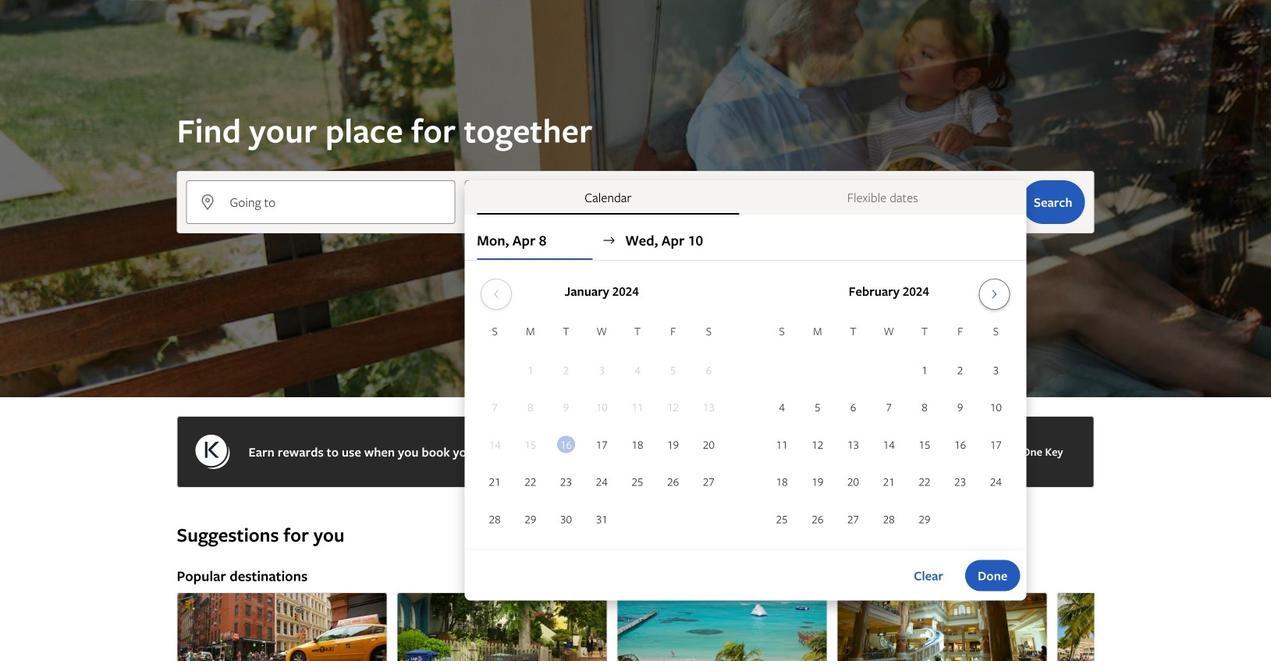Task type: vqa. For each thing, say whether or not it's contained in the screenshot.
You
no



Task type: locate. For each thing, give the bounding box(es) containing it.
tab list
[[465, 180, 1026, 215]]

february 2024 element
[[764, 322, 1014, 538]]

wizard region
[[0, 0, 1271, 601]]

application
[[477, 272, 1014, 538]]

next month image
[[985, 288, 1004, 300]]

today element
[[557, 436, 575, 453]]

show previous card image
[[167, 650, 186, 661]]

recently viewed region
[[167, 497, 1104, 522]]

las vegas featuring interior views image
[[837, 592, 1048, 661]]

south beach featuring tropical scenes, general coastal views and a beach image
[[1057, 592, 1268, 661]]



Task type: describe. For each thing, give the bounding box(es) containing it.
previous month image
[[487, 288, 506, 300]]

cancun which includes a sandy beach, landscape views and general coastal views image
[[617, 592, 828, 661]]

show next card image
[[1085, 650, 1104, 661]]

directional image
[[602, 233, 616, 247]]

application inside 'wizard' region
[[477, 272, 1014, 538]]

january 2024 element
[[477, 322, 727, 538]]

soho - tribeca which includes street scenes and a city image
[[177, 592, 387, 661]]

georgetown - foggy bottom showing a house, a city and street scenes image
[[397, 592, 608, 661]]

tab list inside 'wizard' region
[[465, 180, 1026, 215]]



